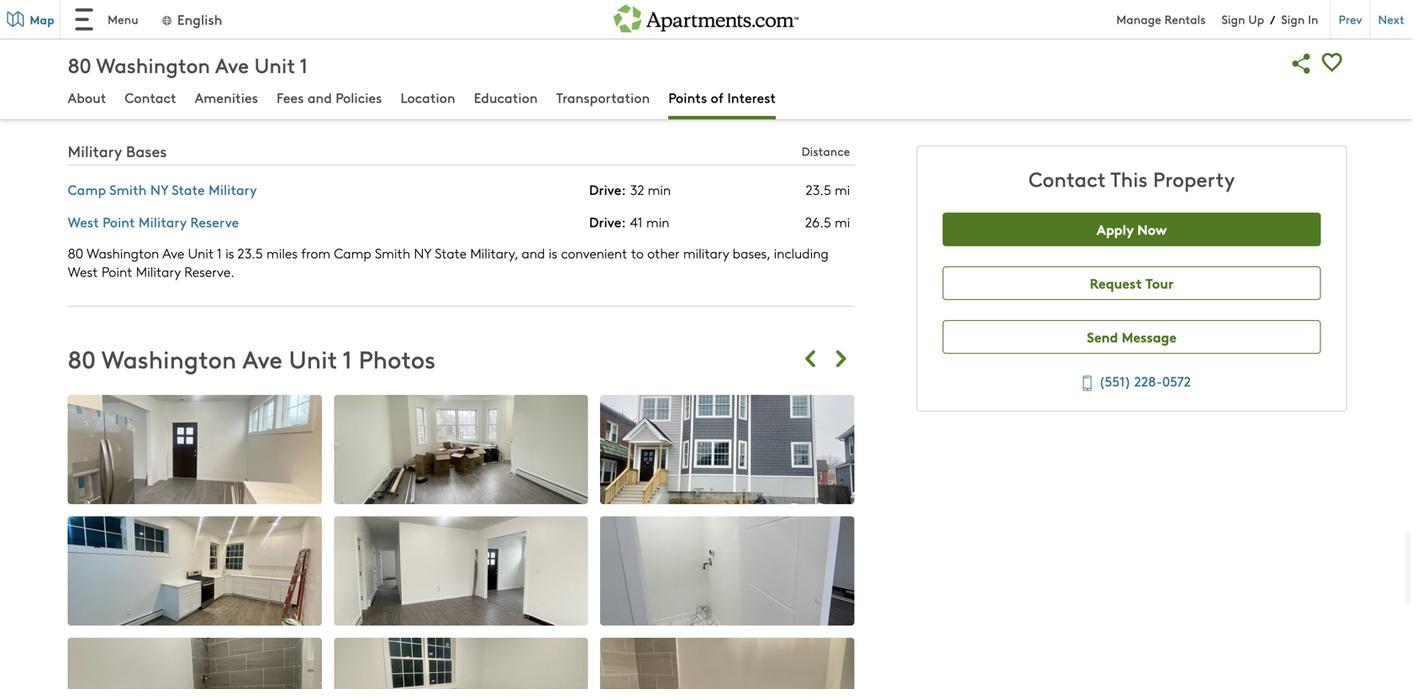 Task type: locate. For each thing, give the bounding box(es) containing it.
county
[[631, 62, 675, 80], [68, 80, 112, 99]]

0 horizontal spatial 5.5
[[338, 62, 357, 80]]

min inside drive: 32 min
[[648, 180, 671, 199]]

2 drive: from the top
[[589, 180, 626, 199]]

property
[[1154, 165, 1236, 193]]

ave inside 80 washington ave unit 1 has 5 parks within 5.5 miles, including secor farms, ramapo valley county reservation, and darlington county park.
[[162, 62, 184, 80]]

ny inside 80 washington ave unit 1 is 23.5 miles from camp smith ny state military, and is convenient to other military bases, including west point military reserve.
[[414, 244, 431, 262]]

including up location
[[399, 62, 454, 80]]

location button
[[401, 88, 456, 110]]

1 west from the top
[[68, 212, 99, 231]]

drive: left 14
[[589, 30, 626, 49]]

1 inside 80 washington ave unit 1 has 5 parks within 5.5 miles, including secor farms, ramapo valley county reservation, and darlington county park.
[[217, 62, 222, 80]]

80 washington ave unit 1 is 23.5 miles from camp smith ny state military, and is convenient to other military bases, including west point military reserve.
[[68, 244, 829, 281]]

1 horizontal spatial county
[[631, 62, 675, 80]]

0 vertical spatial contact
[[125, 88, 176, 107]]

80 for 80 washington ave unit 1
[[68, 51, 91, 79]]

state up reserve
[[172, 180, 205, 199]]

washington for 80 washington ave unit 1 is 23.5 miles from camp smith ny state military, and is convenient to other military bases, including west point military reserve.
[[87, 244, 159, 262]]

0 vertical spatial including
[[399, 62, 454, 80]]

1 vertical spatial drive:
[[589, 180, 626, 199]]

smith down military bases
[[109, 180, 147, 199]]

1 vertical spatial camp
[[334, 244, 371, 262]]

contact down 80 washington ave unit 1
[[125, 88, 176, 107]]

washington for 80 washington ave unit 1 photos
[[102, 342, 237, 375]]

0 horizontal spatial and
[[308, 88, 332, 107]]

80 inside 80 washington ave unit 1 has 5 parks within 5.5 miles, including secor farms, ramapo valley county reservation, and darlington county park.
[[68, 62, 83, 80]]

mi up 26.5 mi
[[835, 180, 851, 199]]

camp
[[68, 180, 106, 199], [334, 244, 371, 262]]

0 horizontal spatial 23.5
[[238, 244, 263, 262]]

23.5 left miles
[[238, 244, 263, 262]]

prev link
[[1331, 0, 1370, 39]]

mi for west point military reserve
[[835, 213, 851, 231]]

23.5 mi
[[806, 180, 851, 199]]

share listing image
[[1287, 48, 1318, 79]]

county down 14
[[631, 62, 675, 80]]

amenities button
[[195, 88, 258, 110]]

education button
[[474, 88, 538, 110]]

2 vertical spatial and
[[522, 244, 545, 262]]

0 vertical spatial mi
[[835, 30, 851, 49]]

23.5 up 26.5
[[806, 180, 832, 199]]

80 washington ave unit 1 photos
[[68, 342, 436, 375]]

2 west from the top
[[68, 262, 98, 281]]

menu
[[108, 11, 138, 27]]

3 drive: from the top
[[589, 212, 626, 231]]

1 horizontal spatial including
[[774, 244, 829, 262]]

policies
[[336, 88, 382, 107]]

state left military,
[[435, 244, 467, 262]]

military down camp smith ny state military
[[139, 212, 187, 231]]

0 horizontal spatial sign
[[1222, 11, 1246, 27]]

sign
[[1222, 11, 1246, 27], [1282, 11, 1305, 27]]

min right 14
[[647, 30, 670, 49]]

ny
[[150, 180, 168, 199], [414, 244, 431, 262]]

1 inside 80 washington ave unit 1 is 23.5 miles from camp smith ny state military, and is convenient to other military bases, including west point military reserve.
[[217, 244, 222, 262]]

0 vertical spatial 5.5
[[813, 30, 832, 49]]

ave
[[215, 51, 249, 79], [162, 62, 184, 80], [162, 244, 184, 262], [243, 342, 283, 375]]

unit for 80 washington ave unit 1 is 23.5 miles from camp smith ny state military, and is convenient to other military bases, including west point military reserve.
[[188, 244, 214, 262]]

manage rentals sign up / sign in
[[1117, 11, 1319, 28]]

is left convenient
[[549, 244, 558, 262]]

1 vertical spatial state
[[435, 244, 467, 262]]

1 80 from the top
[[68, 51, 91, 79]]

1 vertical spatial and
[[308, 88, 332, 107]]

2 sign from the left
[[1282, 11, 1305, 27]]

0 vertical spatial west
[[68, 212, 99, 231]]

80
[[68, 51, 91, 79], [68, 62, 83, 80], [68, 244, 83, 262], [68, 342, 96, 375]]

1 is from the left
[[226, 244, 234, 262]]

0 vertical spatial min
[[647, 30, 670, 49]]

menu button
[[61, 0, 152, 39]]

2 vertical spatial min
[[647, 213, 670, 231]]

english
[[177, 10, 222, 29]]

5.5 up darlington
[[813, 30, 832, 49]]

unit inside 80 washington ave unit 1 is 23.5 miles from camp smith ny state military, and is convenient to other military bases, including west point military reserve.
[[188, 244, 214, 262]]

about button
[[68, 88, 106, 110]]

0 horizontal spatial smith
[[109, 180, 147, 199]]

tour
[[1146, 273, 1174, 293]]

bases,
[[733, 244, 771, 262]]

ave for 80 washington ave unit 1
[[215, 51, 249, 79]]

0 vertical spatial smith
[[109, 180, 147, 199]]

0 vertical spatial ny
[[150, 180, 168, 199]]

drive: 14 min
[[589, 30, 670, 49]]

previous image
[[798, 346, 825, 373]]

unit left has
[[188, 62, 214, 80]]

sign left the up
[[1222, 11, 1246, 27]]

west inside 80 washington ave unit 1 is 23.5 miles from camp smith ny state military, and is convenient to other military bases, including west point military reserve.
[[68, 262, 98, 281]]

0 vertical spatial drive:
[[589, 30, 626, 49]]

and
[[756, 62, 780, 80], [308, 88, 332, 107], [522, 244, 545, 262]]

1 vertical spatial 5.5
[[338, 62, 357, 80]]

1 horizontal spatial 23.5
[[806, 180, 832, 199]]

1 horizontal spatial and
[[522, 244, 545, 262]]

apartments.com logo image
[[614, 0, 799, 32]]

drive: for west point military reserve
[[589, 212, 626, 231]]

unit up the fees
[[255, 51, 295, 79]]

1 horizontal spatial is
[[549, 244, 558, 262]]

0 vertical spatial camp
[[68, 180, 106, 199]]

camp down military bases
[[68, 180, 106, 199]]

1 vertical spatial point
[[102, 262, 132, 281]]

military
[[68, 140, 122, 162], [209, 180, 257, 199], [139, 212, 187, 231], [136, 262, 181, 281]]

unit for 80 washington ave unit 1 photos
[[289, 342, 337, 375]]

ny up west point military reserve link
[[150, 180, 168, 199]]

washington inside 80 washington ave unit 1 has 5 parks within 5.5 miles, including secor farms, ramapo valley county reservation, and darlington county park.
[[87, 62, 159, 80]]

and down "within"
[[308, 88, 332, 107]]

4 80 from the top
[[68, 342, 96, 375]]

1 horizontal spatial smith
[[375, 244, 411, 262]]

and right military,
[[522, 244, 545, 262]]

points of interest button
[[669, 88, 776, 110]]

1 vertical spatial smith
[[375, 244, 411, 262]]

state inside 80 washington ave unit 1 is 23.5 miles from camp smith ny state military, and is convenient to other military bases, including west point military reserve.
[[435, 244, 467, 262]]

1 vertical spatial mi
[[835, 180, 851, 199]]

0 horizontal spatial ny
[[150, 180, 168, 199]]

2 horizontal spatial and
[[756, 62, 780, 80]]

3 mi from the top
[[835, 213, 851, 231]]

parks
[[261, 62, 294, 80]]

contact this property
[[1029, 165, 1236, 193]]

education
[[474, 88, 538, 107]]

1 horizontal spatial sign
[[1282, 11, 1305, 27]]

sign left in
[[1282, 11, 1305, 27]]

1 right parks
[[300, 51, 308, 79]]

mi right 26.5
[[835, 213, 851, 231]]

2 mi from the top
[[835, 180, 851, 199]]

smith inside 80 washington ave unit 1 is 23.5 miles from camp smith ny state military, and is convenient to other military bases, including west point military reserve.
[[375, 244, 411, 262]]

32
[[630, 180, 644, 199]]

campgaw mountain reservation
[[68, 30, 276, 49]]

0 horizontal spatial state
[[172, 180, 205, 199]]

drive: left 32
[[589, 180, 626, 199]]

including down 26.5
[[774, 244, 829, 262]]

1 left has
[[217, 62, 222, 80]]

reserve
[[190, 212, 239, 231]]

fees and policies button
[[277, 88, 382, 110]]

camp inside 80 washington ave unit 1 is 23.5 miles from camp smith ny state military, and is convenient to other military bases, including west point military reserve.
[[334, 244, 371, 262]]

0 horizontal spatial contact
[[125, 88, 176, 107]]

contact left this
[[1029, 165, 1106, 193]]

1 left photos
[[343, 342, 352, 375]]

0 horizontal spatial camp
[[68, 180, 106, 199]]

contact
[[125, 88, 176, 107], [1029, 165, 1106, 193]]

points of interest
[[669, 88, 776, 107]]

3 80 from the top
[[68, 244, 83, 262]]

ny left military,
[[414, 244, 431, 262]]

drive:
[[589, 30, 626, 49], [589, 180, 626, 199], [589, 212, 626, 231]]

sign in link
[[1282, 11, 1319, 27]]

convenient
[[561, 244, 628, 262]]

0 vertical spatial and
[[756, 62, 780, 80]]

this
[[1111, 165, 1148, 193]]

5.5 up 'policies'
[[338, 62, 357, 80]]

1
[[300, 51, 308, 79], [217, 62, 222, 80], [217, 244, 222, 262], [343, 342, 352, 375]]

send
[[1088, 327, 1119, 346]]

including
[[399, 62, 454, 80], [774, 244, 829, 262]]

is
[[226, 244, 234, 262], [549, 244, 558, 262]]

point
[[103, 212, 135, 231], [102, 262, 132, 281]]

unit inside 80 washington ave unit 1 has 5 parks within 5.5 miles, including secor farms, ramapo valley county reservation, and darlington county park.
[[188, 62, 214, 80]]

ave for 80 washington ave unit 1 is 23.5 miles from camp smith ny state military, and is convenient to other military bases, including west point military reserve.
[[162, 244, 184, 262]]

unit down reserve
[[188, 244, 214, 262]]

2 vertical spatial mi
[[835, 213, 851, 231]]

2 is from the left
[[549, 244, 558, 262]]

apply now button
[[943, 213, 1322, 246]]

0 vertical spatial state
[[172, 180, 205, 199]]

drive: 32 min
[[589, 180, 671, 199]]

1 horizontal spatial camp
[[334, 244, 371, 262]]

0 vertical spatial 23.5
[[806, 180, 832, 199]]

mi up darlington
[[835, 30, 851, 49]]

1 down reserve
[[217, 244, 222, 262]]

drive: left 41
[[589, 212, 626, 231]]

1 horizontal spatial state
[[435, 244, 467, 262]]

1 vertical spatial 23.5
[[238, 244, 263, 262]]

min right 41
[[647, 213, 670, 231]]

request
[[1090, 273, 1143, 293]]

unit left photos
[[289, 342, 337, 375]]

0 horizontal spatial including
[[399, 62, 454, 80]]

unit
[[255, 51, 295, 79], [188, 62, 214, 80], [188, 244, 214, 262], [289, 342, 337, 375]]

2 vertical spatial drive:
[[589, 212, 626, 231]]

military down west point military reserve link
[[136, 262, 181, 281]]

80 inside 80 washington ave unit 1 is 23.5 miles from camp smith ny state military, and is convenient to other military bases, including west point military reserve.
[[68, 244, 83, 262]]

county left park.
[[68, 80, 112, 99]]

in
[[1309, 11, 1319, 27]]

reserve.
[[184, 262, 235, 281]]

camp right from
[[334, 244, 371, 262]]

1 horizontal spatial contact
[[1029, 165, 1106, 193]]

points
[[669, 88, 707, 107]]

point inside 80 washington ave unit 1 is 23.5 miles from camp smith ny state military, and is convenient to other military bases, including west point military reserve.
[[102, 262, 132, 281]]

1 horizontal spatial ny
[[414, 244, 431, 262]]

1 vertical spatial including
[[774, 244, 829, 262]]

up
[[1249, 11, 1265, 27]]

ave inside 80 washington ave unit 1 is 23.5 miles from camp smith ny state military, and is convenient to other military bases, including west point military reserve.
[[162, 244, 184, 262]]

point down "west point military reserve"
[[102, 262, 132, 281]]

point down camp smith ny state military
[[103, 212, 135, 231]]

darlington
[[783, 62, 847, 80]]

and up interest
[[756, 62, 780, 80]]

1 vertical spatial west
[[68, 262, 98, 281]]

min right 32
[[648, 180, 671, 199]]

including inside 80 washington ave unit 1 has 5 parks within 5.5 miles, including secor farms, ramapo valley county reservation, and darlington county park.
[[399, 62, 454, 80]]

min inside drive: 41 min
[[647, 213, 670, 231]]

5.5
[[813, 30, 832, 49], [338, 62, 357, 80]]

miles
[[267, 244, 298, 262]]

1 vertical spatial min
[[648, 180, 671, 199]]

2 80 from the top
[[68, 62, 83, 80]]

smith right from
[[375, 244, 411, 262]]

1 vertical spatial contact
[[1029, 165, 1106, 193]]

(551) 228-0572
[[1099, 372, 1192, 391]]

0 horizontal spatial is
[[226, 244, 234, 262]]

mi
[[835, 30, 851, 49], [835, 180, 851, 199], [835, 213, 851, 231]]

west
[[68, 212, 99, 231], [68, 262, 98, 281]]

is down reserve
[[226, 244, 234, 262]]

min for camp smith ny state military
[[648, 180, 671, 199]]

washington inside 80 washington ave unit 1 is 23.5 miles from camp smith ny state military, and is convenient to other military bases, including west point military reserve.
[[87, 244, 159, 262]]

1 drive: from the top
[[589, 30, 626, 49]]

23.5
[[806, 180, 832, 199], [238, 244, 263, 262]]

within
[[298, 62, 335, 80]]

1 vertical spatial ny
[[414, 244, 431, 262]]



Task type: vqa. For each thing, say whether or not it's contained in the screenshot.
Map region
no



Task type: describe. For each thing, give the bounding box(es) containing it.
valley
[[592, 62, 627, 80]]

ramapo
[[538, 62, 589, 80]]

1 for 80 washington ave unit 1 has 5 parks within 5.5 miles, including secor farms, ramapo valley county reservation, and darlington county park.
[[217, 62, 222, 80]]

washington for 80 washington ave unit 1 has 5 parks within 5.5 miles, including secor farms, ramapo valley county reservation, and darlington county park.
[[87, 62, 159, 80]]

to
[[631, 244, 644, 262]]

military
[[684, 244, 729, 262]]

41
[[630, 213, 643, 231]]

reservation,
[[678, 62, 752, 80]]

military inside 80 washington ave unit 1 is 23.5 miles from camp smith ny state military, and is convenient to other military bases, including west point military reserve.
[[136, 262, 181, 281]]

1 sign from the left
[[1222, 11, 1246, 27]]

unit for 80 washington ave unit 1
[[255, 51, 295, 79]]

drive: 41 min
[[589, 212, 670, 231]]

prev
[[1339, 11, 1363, 27]]

apply now
[[1097, 219, 1168, 239]]

0 vertical spatial point
[[103, 212, 135, 231]]

west point military reserve
[[68, 212, 239, 231]]

/
[[1271, 11, 1276, 28]]

next image
[[827, 346, 854, 373]]

26.5
[[806, 213, 832, 231]]

1 for 80 washington ave unit 1 is 23.5 miles from camp smith ny state military, and is convenient to other military bases, including west point military reserve.
[[217, 244, 222, 262]]

sign up link
[[1222, 11, 1265, 27]]

apply
[[1097, 219, 1134, 239]]

80 for 80 washington ave unit 1 has 5 parks within 5.5 miles, including secor farms, ramapo valley county reservation, and darlington county park.
[[68, 62, 83, 80]]

and inside button
[[308, 88, 332, 107]]

washington for 80 washington ave unit 1
[[96, 51, 210, 79]]

1 mi from the top
[[835, 30, 851, 49]]

camp smith ny state military link
[[68, 180, 257, 199]]

(551)
[[1099, 372, 1132, 391]]

contact button
[[125, 88, 176, 110]]

next link
[[1370, 0, 1413, 39]]

min inside drive: 14 min
[[647, 30, 670, 49]]

map link
[[0, 0, 61, 39]]

0572
[[1163, 372, 1192, 391]]

manage rentals link
[[1117, 11, 1222, 27]]

transportation
[[556, 88, 650, 107]]

1 for 80 washington ave unit 1
[[300, 51, 308, 79]]

reservation
[[201, 30, 276, 49]]

mountain
[[137, 30, 197, 49]]

english link
[[160, 10, 222, 29]]

send message
[[1088, 327, 1177, 346]]

military,
[[470, 244, 518, 262]]

ave for 80 washington ave unit 1 has 5 parks within 5.5 miles, including secor farms, ramapo valley county reservation, and darlington county park.
[[162, 62, 184, 80]]

military bases
[[68, 140, 167, 162]]

contact for 'contact' button
[[125, 88, 176, 107]]

message
[[1122, 327, 1177, 346]]

map
[[30, 11, 54, 28]]

west point military reserve link
[[68, 212, 239, 231]]

23.5 inside 80 washington ave unit 1 is 23.5 miles from camp smith ny state military, and is convenient to other military bases, including west point military reserve.
[[238, 244, 263, 262]]

80 washington ave unit 1 has 5 parks within 5.5 miles, including secor farms, ramapo valley county reservation, and darlington county park.
[[68, 62, 847, 99]]

military left bases
[[68, 140, 122, 162]]

fees and policies
[[277, 88, 382, 107]]

campgaw
[[68, 30, 133, 49]]

drive: for camp smith ny state military
[[589, 180, 626, 199]]

80 for 80 washington ave unit 1 photos
[[68, 342, 96, 375]]

request tour
[[1090, 273, 1174, 293]]

request tour button
[[943, 267, 1322, 300]]

location
[[401, 88, 456, 107]]

about
[[68, 88, 106, 107]]

miles,
[[361, 62, 395, 80]]

14
[[630, 30, 643, 49]]

camp smith ny state military
[[68, 180, 257, 199]]

and inside 80 washington ave unit 1 is 23.5 miles from camp smith ny state military, and is convenient to other military bases, including west point military reserve.
[[522, 244, 545, 262]]

ave for 80 washington ave unit 1 photos
[[243, 342, 283, 375]]

from
[[301, 244, 331, 262]]

(551) 228-0572 link
[[1073, 369, 1192, 395]]

5.5 mi
[[813, 30, 851, 49]]

80 washington ave unit 1
[[68, 51, 308, 79]]

interest
[[728, 88, 776, 107]]

now
[[1138, 219, 1168, 239]]

228-
[[1135, 372, 1163, 391]]

min for west point military reserve
[[647, 213, 670, 231]]

park.
[[115, 80, 146, 99]]

5
[[250, 62, 258, 80]]

has
[[226, 62, 247, 80]]

26.5 mi
[[806, 213, 851, 231]]

next
[[1379, 11, 1405, 27]]

contact for contact this property
[[1029, 165, 1106, 193]]

5.5 inside 80 washington ave unit 1 has 5 parks within 5.5 miles, including secor farms, ramapo valley county reservation, and darlington county park.
[[338, 62, 357, 80]]

military up reserve
[[209, 180, 257, 199]]

unit for 80 washington ave unit 1 has 5 parks within 5.5 miles, including secor farms, ramapo valley county reservation, and darlington county park.
[[188, 62, 214, 80]]

photos
[[359, 342, 436, 375]]

send message button
[[943, 320, 1322, 354]]

0 horizontal spatial county
[[68, 80, 112, 99]]

and inside 80 washington ave unit 1 has 5 parks within 5.5 miles, including secor farms, ramapo valley county reservation, and darlington county park.
[[756, 62, 780, 80]]

rentals
[[1165, 11, 1206, 27]]

farms,
[[494, 62, 534, 80]]

1 horizontal spatial 5.5
[[813, 30, 832, 49]]

1 for 80 washington ave unit 1 photos
[[343, 342, 352, 375]]

other
[[648, 244, 680, 262]]

transportation button
[[556, 88, 650, 110]]

distance
[[802, 143, 851, 159]]

amenities
[[195, 88, 258, 107]]

secor
[[457, 62, 490, 80]]

of
[[711, 88, 724, 107]]

mi for camp smith ny state military
[[835, 180, 851, 199]]

including inside 80 washington ave unit 1 is 23.5 miles from camp smith ny state military, and is convenient to other military bases, including west point military reserve.
[[774, 244, 829, 262]]

fees
[[277, 88, 304, 107]]

manage
[[1117, 11, 1162, 27]]

bases
[[126, 140, 167, 162]]

80 for 80 washington ave unit 1 is 23.5 miles from camp smith ny state military, and is convenient to other military bases, including west point military reserve.
[[68, 244, 83, 262]]



